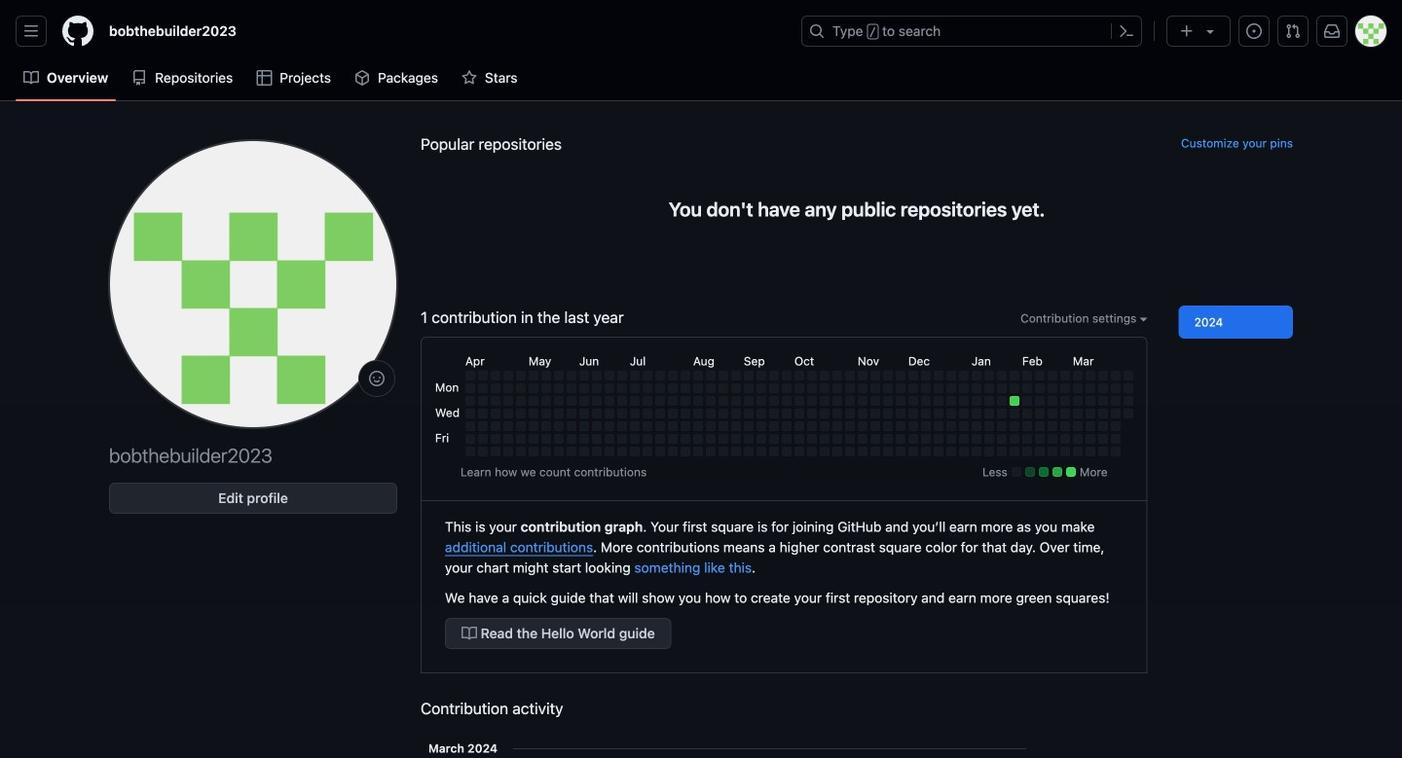 Task type: vqa. For each thing, say whether or not it's contained in the screenshot.
your
no



Task type: describe. For each thing, give the bounding box(es) containing it.
change your avatar image
[[109, 140, 397, 429]]

0 vertical spatial book image
[[23, 70, 39, 86]]

table image
[[256, 70, 272, 86]]

triangle down image
[[1203, 23, 1219, 39]]

plus image
[[1180, 23, 1195, 39]]

git pull request image
[[1286, 23, 1301, 39]]

smiley image
[[369, 371, 385, 387]]

command palette image
[[1119, 23, 1135, 39]]

homepage image
[[62, 16, 94, 47]]



Task type: locate. For each thing, give the bounding box(es) containing it.
book image
[[23, 70, 39, 86], [462, 626, 477, 642]]

issue opened image
[[1247, 23, 1262, 39]]

repo image
[[132, 70, 147, 86]]

grid
[[432, 350, 1137, 460]]

cell
[[465, 371, 475, 381], [478, 371, 488, 381], [491, 371, 501, 381], [503, 371, 513, 381], [516, 371, 526, 381], [529, 371, 539, 381], [541, 371, 551, 381], [554, 371, 564, 381], [567, 371, 577, 381], [579, 371, 589, 381], [592, 371, 602, 381], [605, 371, 615, 381], [617, 371, 627, 381], [630, 371, 640, 381], [643, 371, 653, 381], [655, 371, 665, 381], [668, 371, 678, 381], [681, 371, 691, 381], [693, 371, 703, 381], [706, 371, 716, 381], [719, 371, 728, 381], [731, 371, 741, 381], [744, 371, 754, 381], [757, 371, 766, 381], [769, 371, 779, 381], [782, 371, 792, 381], [795, 371, 804, 381], [807, 371, 817, 381], [820, 371, 830, 381], [833, 371, 842, 381], [845, 371, 855, 381], [858, 371, 868, 381], [871, 371, 880, 381], [883, 371, 893, 381], [896, 371, 906, 381], [909, 371, 918, 381], [921, 371, 931, 381], [934, 371, 944, 381], [947, 371, 956, 381], [959, 371, 969, 381], [972, 371, 982, 381], [985, 371, 994, 381], [997, 371, 1007, 381], [1010, 371, 1020, 381], [1023, 371, 1032, 381], [1035, 371, 1045, 381], [1048, 371, 1058, 381], [1061, 371, 1070, 381], [1073, 371, 1083, 381], [1086, 371, 1096, 381], [1099, 371, 1108, 381], [1111, 371, 1121, 381], [1124, 371, 1134, 381], [465, 384, 475, 394], [478, 384, 488, 394], [491, 384, 501, 394], [503, 384, 513, 394], [516, 384, 526, 394], [529, 384, 539, 394], [541, 384, 551, 394], [554, 384, 564, 394], [567, 384, 577, 394], [579, 384, 589, 394], [592, 384, 602, 394], [605, 384, 615, 394], [617, 384, 627, 394], [630, 384, 640, 394], [643, 384, 653, 394], [655, 384, 665, 394], [668, 384, 678, 394], [681, 384, 691, 394], [693, 384, 703, 394], [706, 384, 716, 394], [719, 384, 728, 394], [731, 384, 741, 394], [744, 384, 754, 394], [757, 384, 766, 394], [769, 384, 779, 394], [782, 384, 792, 394], [795, 384, 804, 394], [807, 384, 817, 394], [820, 384, 830, 394], [833, 384, 842, 394], [845, 384, 855, 394], [858, 384, 868, 394], [871, 384, 880, 394], [883, 384, 893, 394], [896, 384, 906, 394], [909, 384, 918, 394], [921, 384, 931, 394], [934, 384, 944, 394], [947, 384, 956, 394], [959, 384, 969, 394], [972, 384, 982, 394], [985, 384, 994, 394], [997, 384, 1007, 394], [1010, 384, 1020, 394], [1023, 384, 1032, 394], [1035, 384, 1045, 394], [1048, 384, 1058, 394], [1061, 384, 1070, 394], [1073, 384, 1083, 394], [1086, 384, 1096, 394], [1099, 384, 1108, 394], [1111, 384, 1121, 394], [1124, 384, 1134, 394], [465, 396, 475, 406], [478, 396, 488, 406], [491, 396, 501, 406], [503, 396, 513, 406], [516, 396, 526, 406], [529, 396, 539, 406], [541, 396, 551, 406], [554, 396, 564, 406], [567, 396, 577, 406], [579, 396, 589, 406], [592, 396, 602, 406], [605, 396, 615, 406], [617, 396, 627, 406], [630, 396, 640, 406], [643, 396, 653, 406], [655, 396, 665, 406], [668, 396, 678, 406], [681, 396, 691, 406], [693, 396, 703, 406], [706, 396, 716, 406], [719, 396, 728, 406], [731, 396, 741, 406], [744, 396, 754, 406], [757, 396, 766, 406], [769, 396, 779, 406], [782, 396, 792, 406], [795, 396, 804, 406], [807, 396, 817, 406], [820, 396, 830, 406], [833, 396, 842, 406], [845, 396, 855, 406], [858, 396, 868, 406], [871, 396, 880, 406], [883, 396, 893, 406], [896, 396, 906, 406], [909, 396, 918, 406], [921, 396, 931, 406], [934, 396, 944, 406], [947, 396, 956, 406], [959, 396, 969, 406], [972, 396, 982, 406], [985, 396, 994, 406], [997, 396, 1007, 406], [1010, 396, 1020, 406], [1023, 396, 1032, 406], [1035, 396, 1045, 406], [1048, 396, 1058, 406], [1061, 396, 1070, 406], [1073, 396, 1083, 406], [1086, 396, 1096, 406], [1099, 396, 1108, 406], [1111, 396, 1121, 406], [1124, 396, 1134, 406], [465, 409, 475, 419], [478, 409, 488, 419], [491, 409, 501, 419], [503, 409, 513, 419], [516, 409, 526, 419], [529, 409, 539, 419], [541, 409, 551, 419], [554, 409, 564, 419], [567, 409, 577, 419], [579, 409, 589, 419], [592, 409, 602, 419], [605, 409, 615, 419], [617, 409, 627, 419], [630, 409, 640, 419], [643, 409, 653, 419], [655, 409, 665, 419], [668, 409, 678, 419], [681, 409, 691, 419], [693, 409, 703, 419], [706, 409, 716, 419], [719, 409, 728, 419], [731, 409, 741, 419], [744, 409, 754, 419], [757, 409, 766, 419], [769, 409, 779, 419], [782, 409, 792, 419], [795, 409, 804, 419], [807, 409, 817, 419], [820, 409, 830, 419], [833, 409, 842, 419], [845, 409, 855, 419], [858, 409, 868, 419], [871, 409, 880, 419], [883, 409, 893, 419], [896, 409, 906, 419], [909, 409, 918, 419], [921, 409, 931, 419], [934, 409, 944, 419], [947, 409, 956, 419], [959, 409, 969, 419], [972, 409, 982, 419], [985, 409, 994, 419], [997, 409, 1007, 419], [1010, 409, 1020, 419], [1023, 409, 1032, 419], [1035, 409, 1045, 419], [1048, 409, 1058, 419], [1061, 409, 1070, 419], [1073, 409, 1083, 419], [1086, 409, 1096, 419], [1099, 409, 1108, 419], [1111, 409, 1121, 419], [1124, 409, 1134, 419], [465, 422, 475, 432], [478, 422, 488, 432], [491, 422, 501, 432], [503, 422, 513, 432], [516, 422, 526, 432], [529, 422, 539, 432], [541, 422, 551, 432], [554, 422, 564, 432], [567, 422, 577, 432], [579, 422, 589, 432], [592, 422, 602, 432], [605, 422, 615, 432], [617, 422, 627, 432], [630, 422, 640, 432], [643, 422, 653, 432], [655, 422, 665, 432], [668, 422, 678, 432], [681, 422, 691, 432], [693, 422, 703, 432], [706, 422, 716, 432], [719, 422, 728, 432], [731, 422, 741, 432], [744, 422, 754, 432], [757, 422, 766, 432], [769, 422, 779, 432], [782, 422, 792, 432], [795, 422, 804, 432], [807, 422, 817, 432], [820, 422, 830, 432], [833, 422, 842, 432], [845, 422, 855, 432], [858, 422, 868, 432], [871, 422, 880, 432], [883, 422, 893, 432], [896, 422, 906, 432], [909, 422, 918, 432], [921, 422, 931, 432], [934, 422, 944, 432], [947, 422, 956, 432], [959, 422, 969, 432], [972, 422, 982, 432], [985, 422, 994, 432], [997, 422, 1007, 432], [1010, 422, 1020, 432], [1023, 422, 1032, 432], [1035, 422, 1045, 432], [1048, 422, 1058, 432], [1061, 422, 1070, 432], [1073, 422, 1083, 432], [1086, 422, 1096, 432], [1099, 422, 1108, 432], [1111, 422, 1121, 432], [465, 434, 475, 444], [478, 434, 488, 444], [491, 434, 501, 444], [503, 434, 513, 444], [516, 434, 526, 444], [529, 434, 539, 444], [541, 434, 551, 444], [554, 434, 564, 444], [567, 434, 577, 444], [579, 434, 589, 444], [592, 434, 602, 444], [605, 434, 615, 444], [617, 434, 627, 444], [630, 434, 640, 444], [643, 434, 653, 444], [655, 434, 665, 444], [668, 434, 678, 444], [681, 434, 691, 444], [693, 434, 703, 444], [706, 434, 716, 444], [719, 434, 728, 444], [731, 434, 741, 444], [744, 434, 754, 444], [757, 434, 766, 444], [769, 434, 779, 444], [782, 434, 792, 444], [795, 434, 804, 444], [807, 434, 817, 444], [820, 434, 830, 444], [833, 434, 842, 444], [845, 434, 855, 444], [858, 434, 868, 444], [871, 434, 880, 444], [883, 434, 893, 444], [896, 434, 906, 444], [909, 434, 918, 444], [921, 434, 931, 444], [934, 434, 944, 444], [947, 434, 956, 444], [959, 434, 969, 444], [972, 434, 982, 444], [985, 434, 994, 444], [997, 434, 1007, 444], [1010, 434, 1020, 444], [1023, 434, 1032, 444], [1035, 434, 1045, 444], [1048, 434, 1058, 444], [1061, 434, 1070, 444], [1073, 434, 1083, 444], [1086, 434, 1096, 444], [1099, 434, 1108, 444], [1111, 434, 1121, 444], [465, 447, 475, 457], [478, 447, 488, 457], [491, 447, 501, 457], [503, 447, 513, 457], [516, 447, 526, 457], [529, 447, 539, 457], [541, 447, 551, 457], [554, 447, 564, 457], [567, 447, 577, 457], [579, 447, 589, 457], [592, 447, 602, 457], [605, 447, 615, 457], [617, 447, 627, 457], [630, 447, 640, 457], [643, 447, 653, 457], [655, 447, 665, 457], [668, 447, 678, 457], [681, 447, 691, 457], [693, 447, 703, 457], [706, 447, 716, 457], [719, 447, 728, 457], [731, 447, 741, 457], [744, 447, 754, 457], [757, 447, 766, 457], [769, 447, 779, 457], [782, 447, 792, 457], [795, 447, 804, 457], [807, 447, 817, 457], [820, 447, 830, 457], [833, 447, 842, 457], [845, 447, 855, 457], [858, 447, 868, 457], [871, 447, 880, 457], [883, 447, 893, 457], [896, 447, 906, 457], [909, 447, 918, 457], [921, 447, 931, 457], [934, 447, 944, 457], [947, 447, 956, 457], [959, 447, 969, 457], [972, 447, 982, 457], [985, 447, 994, 457], [997, 447, 1007, 457], [1010, 447, 1020, 457], [1023, 447, 1032, 457], [1035, 447, 1045, 457], [1048, 447, 1058, 457], [1061, 447, 1070, 457], [1073, 447, 1083, 457], [1086, 447, 1096, 457], [1099, 447, 1108, 457], [1111, 447, 1121, 457]]

1 vertical spatial book image
[[462, 626, 477, 642]]

star image
[[462, 70, 477, 86]]

0 horizontal spatial book image
[[23, 70, 39, 86]]

1 horizontal spatial book image
[[462, 626, 477, 642]]

notifications image
[[1325, 23, 1340, 39]]

package image
[[355, 70, 370, 86]]



